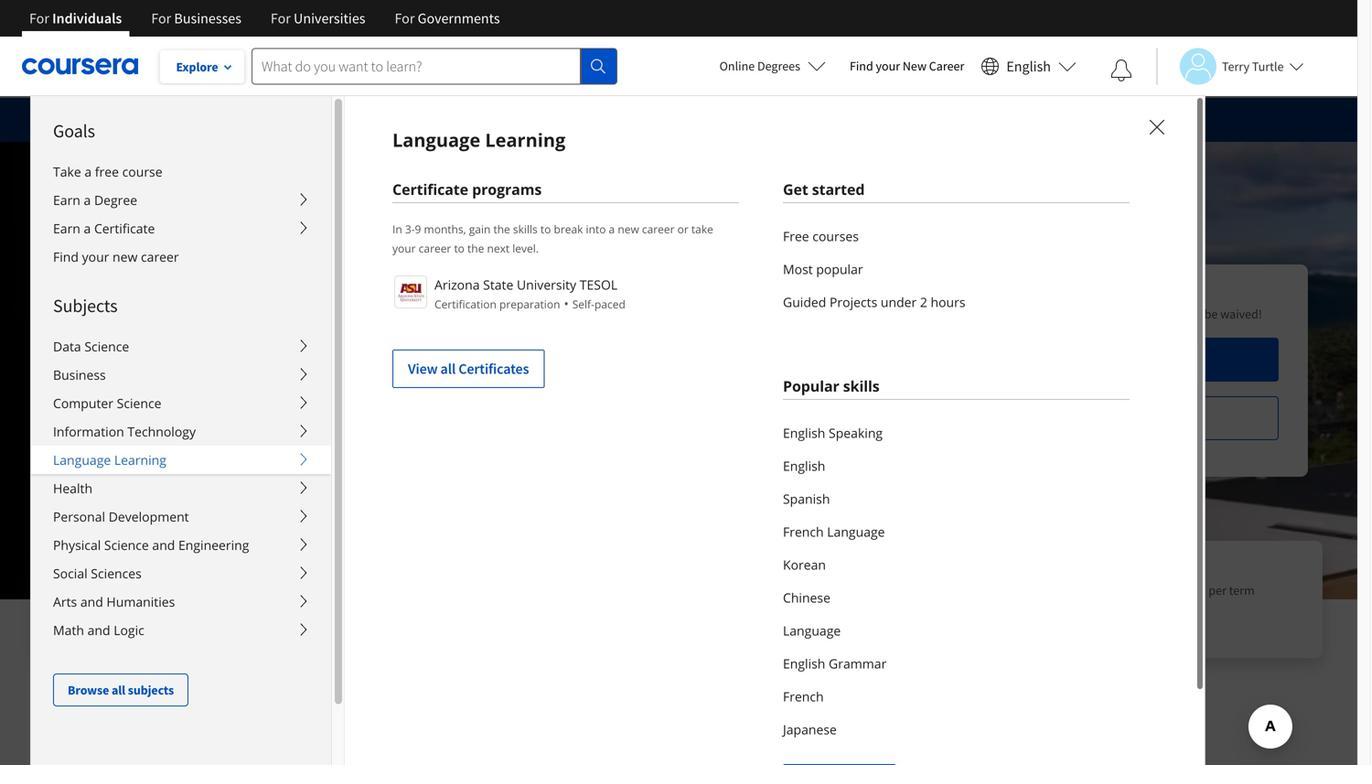 Task type: locate. For each thing, give the bounding box(es) containing it.
learning up the programs
[[485, 127, 566, 152]]

in up logic
[[130, 600, 141, 617]]

1 horizontal spatial courses
[[1097, 582, 1138, 599]]

list containing english speaking
[[783, 416, 1130, 765]]

science
[[85, 338, 129, 355], [117, 394, 162, 412], [104, 536, 149, 554]]

0 vertical spatial science
[[85, 338, 129, 355]]

career down months,
[[419, 241, 451, 256]]

all right view
[[441, 360, 456, 378]]

for for governments
[[395, 9, 415, 27]]

application left tips?
[[341, 111, 410, 129]]

100%
[[709, 557, 752, 580]]

engineering
[[201, 355, 408, 406], [638, 355, 845, 406], [178, 536, 249, 554], [64, 619, 128, 635]]

break
[[554, 221, 583, 237]]

for right looking
[[321, 111, 338, 129]]

projects,
[[846, 582, 893, 599]]

into
[[586, 221, 606, 237]]

courses up popular
[[813, 227, 859, 245]]

new inside explore menu 'element'
[[113, 248, 138, 265]]

0 vertical spatial get
[[783, 179, 809, 199]]

1 horizontal spatial all
[[441, 360, 456, 378]]

a left free
[[85, 163, 92, 180]]

computer down business
[[53, 394, 113, 412]]

french up korean
[[783, 523, 824, 540]]

enroll
[[1163, 582, 1194, 599]]

learning inside popup button
[[114, 451, 166, 469]]

and down engineering in the bottom of the page
[[87, 621, 110, 639]]

1 vertical spatial science
[[117, 394, 162, 412]]

next
[[487, 241, 510, 256]]

online degrees
[[720, 58, 801, 74]]

spanish
[[783, 490, 831, 507]]

2 for from the left
[[151, 9, 171, 27]]

get up apply
[[908, 281, 935, 303]]

0 vertical spatial started
[[812, 179, 865, 199]]

1 horizontal spatial for
[[1079, 582, 1094, 599]]

individuals
[[52, 9, 122, 27]]

science up business
[[85, 338, 129, 355]]

earn down earn a degree
[[53, 220, 80, 237]]

1 vertical spatial language learning
[[53, 451, 166, 469]]

0 horizontal spatial skills
[[513, 221, 538, 237]]

0 horizontal spatial computer
[[53, 394, 113, 412]]

sciences
[[91, 565, 142, 582]]

english down popular
[[783, 424, 826, 442]]

a left degree
[[84, 191, 91, 209]]

french for french language
[[783, 523, 824, 540]]

science for physical
[[104, 536, 149, 554]]

for up what do you want to learn? text field
[[395, 9, 415, 27]]

view all certificates link
[[393, 350, 545, 388]]

business
[[53, 366, 106, 383]]

1 horizontal spatial learning
[[485, 127, 566, 152]]

0 vertical spatial earn
[[53, 191, 80, 209]]

view
[[408, 360, 438, 378]]

looking
[[269, 111, 318, 129]]

find down earn a certificate at left
[[53, 248, 79, 265]]

list containing free courses
[[783, 220, 1130, 318]]

fee
[[1165, 306, 1181, 322]]

the down gain
[[468, 241, 484, 256]]

1 horizontal spatial started
[[939, 281, 994, 303]]

and inside "arts and humanities" dropdown button
[[80, 593, 103, 610]]

professional
[[174, 582, 240, 599]]

dartmouth
[[35, 406, 118, 429], [144, 619, 203, 635]]

dartmouth down business
[[35, 406, 118, 429]]

2 list from the top
[[783, 416, 1130, 765]]

0 horizontal spatial in
[[130, 600, 141, 617]]

2 french from the top
[[783, 688, 824, 705]]

1 vertical spatial certificate
[[94, 220, 155, 237]]

engineering inside 'earn an ivy league degree from one of the first professional schools of engineering in the u.s., thayer school of engineering at dartmouth'
[[64, 619, 128, 635]]

0 horizontal spatial for
[[321, 111, 338, 129]]

1 horizontal spatial language learning
[[393, 127, 566, 152]]

language up certificate programs
[[393, 127, 481, 152]]

get for get started
[[783, 179, 809, 199]]

physical
[[53, 536, 101, 554]]

0 vertical spatial list
[[783, 220, 1130, 318]]

a for degree
[[84, 191, 91, 209]]

1 horizontal spatial find
[[850, 58, 874, 74]]

language down instructors
[[783, 622, 841, 639]]

french
[[783, 523, 824, 540], [783, 688, 824, 705]]

your inside get started today apply before january 15th and your application fee will be waived!
[[1075, 306, 1099, 322]]

degrees
[[758, 58, 801, 74]]

1 vertical spatial french
[[783, 688, 824, 705]]

terry turtle
[[1223, 58, 1284, 75]]

earn up from
[[64, 557, 100, 580]]

0 vertical spatial certificate
[[393, 179, 469, 199]]

will
[[1184, 306, 1203, 322]]

language link
[[783, 614, 1130, 647]]

0 vertical spatial all
[[441, 360, 456, 378]]

level.
[[513, 241, 539, 256]]

arts and humanities button
[[31, 588, 331, 616]]

0 horizontal spatial at
[[131, 619, 141, 635]]

get up free
[[783, 179, 809, 199]]

get inside get started today apply before january 15th and your application fee will be waived!
[[908, 281, 935, 303]]

0 horizontal spatial started
[[812, 179, 865, 199]]

for universities
[[271, 9, 366, 27]]

1 vertical spatial at
[[131, 619, 141, 635]]

and up "league"
[[152, 536, 175, 554]]

find inside explore menu 'element'
[[53, 248, 79, 265]]

browse all subjects
[[68, 682, 174, 698]]

started up free courses
[[812, 179, 865, 199]]

find
[[850, 58, 874, 74], [53, 248, 79, 265]]

for left individuals
[[29, 9, 49, 27]]

0 vertical spatial new
[[618, 221, 640, 237]]

dartmouth inside 'earn an ivy league degree from one of the first professional schools of engineering in the u.s., thayer school of engineering at dartmouth'
[[144, 619, 203, 635]]

under
[[881, 293, 917, 311]]

1 horizontal spatial get
[[908, 281, 935, 303]]

1 list from the top
[[783, 220, 1130, 318]]

close image
[[1145, 114, 1169, 138], [1146, 115, 1170, 139]]

data science button
[[31, 332, 331, 361]]

a right into
[[609, 221, 615, 237]]

0 vertical spatial skills
[[513, 221, 538, 237]]

today
[[998, 281, 1043, 303]]

1 horizontal spatial dartmouth
[[144, 619, 203, 635]]

skills inside in 3-9 months, gain the skills to break into a new career or take your career to the next level.
[[513, 221, 538, 237]]

application left fee
[[1102, 306, 1162, 322]]

new right into
[[618, 221, 640, 237]]

french language link
[[783, 515, 1130, 548]]

1 vertical spatial courses
[[1097, 582, 1138, 599]]

lecture
[[709, 582, 749, 599]]

0 horizontal spatial dartmouth
[[35, 406, 118, 429]]

and
[[1052, 306, 1072, 322], [152, 536, 175, 554], [895, 582, 916, 599], [80, 593, 103, 610], [858, 600, 879, 617], [87, 621, 110, 639]]

and right the 15th
[[1052, 306, 1072, 322]]

0 horizontal spatial get
[[783, 179, 809, 199]]

self-
[[573, 297, 595, 312]]

master
[[35, 355, 151, 406]]

1 vertical spatial for
[[1079, 582, 1094, 599]]

all for subjects
[[112, 682, 125, 698]]

started inside get started today apply before january 15th and your application fee will be waived!
[[939, 281, 994, 303]]

1 horizontal spatial at
[[491, 111, 503, 129]]

1 vertical spatial new
[[113, 248, 138, 265]]

0 horizontal spatial to
[[454, 241, 465, 256]]

started inside language learning menu item
[[812, 179, 865, 199]]

take a free course
[[53, 163, 163, 180]]

list
[[783, 220, 1130, 318], [783, 416, 1130, 765]]

physical science and engineering button
[[31, 531, 331, 559]]

None search field
[[252, 48, 618, 85]]

in inside pay only for courses you enroll in per term ($4,900 each)
[[1197, 582, 1207, 599]]

1 vertical spatial learning
[[114, 451, 166, 469]]

0 horizontal spatial learning
[[114, 451, 166, 469]]

language learning down information technology
[[53, 451, 166, 469]]

earn a certificate
[[53, 220, 155, 237]]

earn inside popup button
[[53, 220, 80, 237]]

dartmouth down "u.s.,"
[[144, 619, 203, 635]]

in left per
[[1197, 582, 1207, 599]]

application
[[341, 111, 410, 129], [1102, 306, 1162, 322]]

in inside master of engineering in computer engineering dartmouth college
[[416, 355, 449, 406]]

courses left you
[[1097, 582, 1138, 599]]

certificate up find your new career
[[94, 220, 155, 237]]

and right the arts
[[80, 593, 103, 610]]

in
[[416, 355, 449, 406], [1197, 582, 1207, 599], [130, 600, 141, 617]]

earn inside 'earn an ivy league degree from one of the first professional schools of engineering in the u.s., thayer school of engineering at dartmouth'
[[64, 557, 100, 580]]

english right career
[[1007, 57, 1052, 76]]

0 horizontal spatial career
[[141, 248, 179, 265]]

earn down 'take'
[[53, 191, 80, 209]]

1 for from the left
[[29, 9, 49, 27]]

a inside "popup button"
[[84, 191, 91, 209]]

english up spanish
[[783, 457, 826, 475]]

language learning up certificate programs
[[393, 127, 566, 152]]

1 vertical spatial list
[[783, 416, 1130, 765]]

1 horizontal spatial computer
[[457, 355, 630, 406]]

apply
[[908, 306, 939, 322]]

learning down information technology
[[114, 451, 166, 469]]

1 horizontal spatial new
[[618, 221, 640, 237]]

1 horizontal spatial career
[[419, 241, 451, 256]]

•
[[564, 295, 569, 312]]

earn for degree
[[53, 191, 80, 209]]

your down 3-
[[393, 241, 416, 256]]

find left new
[[850, 58, 874, 74]]

college
[[122, 406, 178, 429]]

to left break
[[541, 221, 551, 237]]

3 for from the left
[[271, 9, 291, 27]]

2 vertical spatial science
[[104, 536, 149, 554]]

in left certificates
[[416, 355, 449, 406]]

english left grammar
[[783, 655, 826, 672]]

gain
[[469, 221, 491, 237]]

1 horizontal spatial skills
[[844, 376, 880, 396]]

1 vertical spatial dartmouth
[[144, 619, 203, 635]]

dartmouth inside master of engineering in computer engineering dartmouth college
[[35, 406, 118, 429]]

health button
[[31, 474, 331, 502]]

all inside browse all subjects button
[[112, 682, 125, 698]]

a inside popup button
[[84, 220, 91, 237]]

governments
[[418, 9, 500, 27]]

english inside button
[[1007, 57, 1052, 76]]

3-
[[405, 221, 415, 237]]

started for get started
[[812, 179, 865, 199]]

language learning
[[393, 127, 566, 152], [53, 451, 166, 469]]

1 vertical spatial all
[[112, 682, 125, 698]]

for left universities
[[271, 9, 291, 27]]

new inside in 3-9 months, gain the skills to break into a new career or take your career to the next level.
[[618, 221, 640, 237]]

computer science
[[53, 394, 162, 412]]

0 horizontal spatial all
[[112, 682, 125, 698]]

english link
[[783, 449, 1130, 482]]

0 vertical spatial find
[[850, 58, 874, 74]]

0 vertical spatial at
[[491, 111, 503, 129]]

for governments
[[395, 9, 500, 27]]

at right us
[[491, 111, 503, 129]]

skills up speaking
[[844, 376, 880, 396]]

spanish link
[[783, 482, 1130, 515]]

earn an ivy league degree from one of the first professional schools of engineering in the u.s., thayer school of engineering at dartmouth
[[64, 557, 297, 635]]

science for computer
[[117, 394, 162, 412]]

guided projects under 2 hours
[[783, 293, 966, 311]]

for left "businesses"
[[151, 9, 171, 27]]

new down earn a certificate at left
[[113, 248, 138, 265]]

programs
[[472, 179, 542, 199]]

career left or
[[642, 221, 675, 237]]

1 horizontal spatial application
[[1102, 306, 1162, 322]]

learning inside menu item
[[485, 127, 566, 152]]

1 french from the top
[[783, 523, 824, 540]]

computer down preparation
[[457, 355, 630, 406]]

get inside language learning menu item
[[783, 179, 809, 199]]

0 vertical spatial language learning
[[393, 127, 566, 152]]

0 vertical spatial for
[[321, 111, 338, 129]]

0 vertical spatial in
[[416, 355, 449, 406]]

for up each)
[[1079, 582, 1094, 599]]

language
[[393, 127, 481, 152], [53, 451, 111, 469], [828, 523, 885, 540], [783, 622, 841, 639]]

0 horizontal spatial courses
[[813, 227, 859, 245]]

0 horizontal spatial find
[[53, 248, 79, 265]]

career down earn a certificate popup button
[[141, 248, 179, 265]]

earn inside "popup button"
[[53, 191, 80, 209]]

with
[[772, 600, 796, 617]]

0 vertical spatial french
[[783, 523, 824, 540]]

your down earn a certificate at left
[[82, 248, 109, 265]]

at down humanities
[[131, 619, 141, 635]]

a down earn a degree
[[84, 220, 91, 237]]

1 horizontal spatial to
[[541, 221, 551, 237]]

earn a certificate button
[[31, 214, 331, 243]]

japanese
[[783, 721, 837, 738]]

computer inside master of engineering in computer engineering dartmouth college
[[457, 355, 630, 406]]

and inside math and logic "popup button"
[[87, 621, 110, 639]]

certificate up 9
[[393, 179, 469, 199]]

1 vertical spatial find
[[53, 248, 79, 265]]

all inside "view all certificates" link
[[441, 360, 456, 378]]

french up japanese
[[783, 688, 824, 705]]

academics
[[272, 709, 338, 728]]

What do you want to learn? text field
[[252, 48, 581, 85]]

1 vertical spatial application
[[1102, 306, 1162, 322]]

dartmouth college logo image
[[35, 311, 184, 357]]

science inside dropdown button
[[117, 394, 162, 412]]

terry turtle button
[[1157, 48, 1305, 85]]

chinese link
[[783, 581, 1130, 614]]

to down months,
[[454, 241, 465, 256]]

0 horizontal spatial language learning
[[53, 451, 166, 469]]

courses inside free courses link
[[813, 227, 859, 245]]

language inside popup button
[[53, 451, 111, 469]]

0 horizontal spatial new
[[113, 248, 138, 265]]

online
[[720, 58, 755, 74]]

1 vertical spatial in
[[1197, 582, 1207, 599]]

for businesses
[[151, 9, 242, 27]]

1 vertical spatial get
[[908, 281, 935, 303]]

1 vertical spatial started
[[939, 281, 994, 303]]

earn for certificate
[[53, 220, 80, 237]]

started up the before
[[939, 281, 994, 303]]

application inside get started today apply before january 15th and your application fee will be waived!
[[1102, 306, 1162, 322]]

skills up level.
[[513, 221, 538, 237]]

0 horizontal spatial certificate
[[94, 220, 155, 237]]

1 horizontal spatial certificate
[[393, 179, 469, 199]]

certificate inside language learning menu item
[[393, 179, 469, 199]]

science inside popup button
[[104, 536, 149, 554]]

all right the browse
[[112, 682, 125, 698]]

0 vertical spatial dartmouth
[[35, 406, 118, 429]]

popular skills
[[783, 376, 880, 396]]

engineering inside popup button
[[178, 536, 249, 554]]

list item inside language learning menu item
[[783, 746, 1130, 765]]

most
[[783, 260, 813, 278]]

videos,
[[752, 582, 790, 599]]

one
[[95, 582, 115, 599]]

language down spanish
[[828, 523, 885, 540]]

close image
[[1145, 114, 1169, 138], [1145, 114, 1169, 138], [1145, 114, 1169, 138], [1145, 114, 1169, 138], [1145, 114, 1169, 138]]

learning
[[485, 127, 566, 152], [114, 451, 166, 469]]

0 vertical spatial learning
[[485, 127, 566, 152]]

science inside popup button
[[85, 338, 129, 355]]

connection
[[709, 600, 769, 617]]

2 vertical spatial in
[[130, 600, 141, 617]]

4 for from the left
[[395, 9, 415, 27]]

a inside in 3-9 months, gain the skills to break into a new career or take your career to the next level.
[[609, 221, 615, 237]]

personal
[[53, 508, 105, 525]]

0 vertical spatial courses
[[813, 227, 859, 245]]

2 vertical spatial earn
[[64, 557, 100, 580]]

u.s.,
[[163, 600, 188, 617]]

chinese
[[783, 589, 831, 606]]

degree
[[94, 191, 137, 209]]

list for get started
[[783, 220, 1130, 318]]

1 vertical spatial earn
[[53, 220, 80, 237]]

at
[[491, 111, 503, 129], [131, 619, 141, 635]]

view all certificates list
[[393, 274, 739, 388]]

your right the 15th
[[1075, 306, 1099, 322]]

2 horizontal spatial career
[[642, 221, 675, 237]]

language down information
[[53, 451, 111, 469]]

science up the ivy
[[104, 536, 149, 554]]

0 horizontal spatial application
[[341, 111, 410, 129]]

1 horizontal spatial in
[[416, 355, 449, 406]]

list item
[[783, 746, 1130, 765]]

science up information technology
[[117, 394, 162, 412]]

term
[[1230, 582, 1255, 599]]

english
[[1007, 57, 1052, 76], [783, 424, 826, 442], [783, 457, 826, 475], [783, 655, 826, 672]]

turtle
[[1253, 58, 1284, 75]]

2 horizontal spatial in
[[1197, 582, 1207, 599]]



Task type: vqa. For each thing, say whether or not it's contained in the screenshot.
Georgetown to the bottom
no



Task type: describe. For each thing, give the bounding box(es) containing it.
($4,900
[[1032, 600, 1071, 617]]

the up next
[[494, 221, 510, 237]]

science for data
[[85, 338, 129, 355]]

social sciences
[[53, 565, 142, 582]]

math
[[53, 621, 84, 639]]

korean link
[[783, 548, 1130, 581]]

english for english speaking
[[783, 424, 826, 442]]

master of engineering in computer engineering dartmouth college
[[35, 355, 845, 429]]

degree
[[213, 557, 266, 580]]

0 vertical spatial application
[[341, 111, 410, 129]]

for for businesses
[[151, 9, 171, 27]]

and up peers
[[895, 582, 916, 599]]

banner navigation
[[15, 0, 515, 50]]

information
[[53, 423, 124, 440]]

for for individuals
[[29, 9, 49, 27]]

language learning inside menu item
[[393, 127, 566, 152]]

find your new career
[[850, 58, 965, 74]]

the left the first
[[131, 582, 148, 599]]

1 vertical spatial skills
[[844, 376, 880, 396]]

english for english link
[[783, 457, 826, 475]]

find your new career
[[53, 248, 179, 265]]

english grammar
[[783, 655, 887, 672]]

explore button
[[160, 50, 244, 83]]

english for english grammar
[[783, 655, 826, 672]]

earn a degree
[[53, 191, 137, 209]]

get started today apply before january 15th and your application fee will be waived!
[[908, 281, 1263, 322]]

personal development
[[53, 508, 189, 525]]

subjects
[[53, 294, 118, 317]]

french language
[[783, 523, 885, 540]]

logic
[[114, 621, 144, 639]]

for individuals
[[29, 9, 122, 27]]

coursera image
[[22, 51, 138, 81]]

0 vertical spatial to
[[541, 221, 551, 237]]

and down the projects,
[[858, 600, 879, 617]]

peers
[[881, 600, 911, 617]]

earn a degree button
[[31, 186, 331, 214]]

at inside 'earn an ivy league degree from one of the first professional schools of engineering in the u.s., thayer school of engineering at dartmouth'
[[131, 619, 141, 635]]

league
[[153, 557, 209, 580]]

online degrees button
[[705, 46, 841, 86]]

take
[[692, 221, 714, 237]]

korean
[[783, 556, 826, 573]]

speaking
[[829, 424, 883, 442]]

development
[[109, 508, 189, 525]]

preparation
[[500, 297, 560, 312]]

french link
[[783, 680, 1130, 713]]

for inside pay only for courses you enroll in per term ($4,900 each)
[[1079, 582, 1094, 599]]

paced
[[595, 297, 626, 312]]

overview
[[57, 709, 114, 728]]

and inside get started today apply before january 15th and your application fee will be waived!
[[1052, 306, 1072, 322]]

1 vertical spatial to
[[454, 241, 465, 256]]

technology
[[128, 423, 196, 440]]

us
[[474, 111, 488, 129]]

show notifications image
[[1111, 59, 1133, 81]]

a for free
[[85, 163, 92, 180]]

pay only for courses you enroll in per term ($4,900 each)
[[1032, 582, 1255, 617]]

you
[[1140, 582, 1160, 599]]

and inside physical science and engineering popup button
[[152, 536, 175, 554]]

university
[[517, 276, 577, 293]]

career inside explore menu 'element'
[[141, 248, 179, 265]]

language learning menu item
[[344, 95, 1372, 765]]

course
[[122, 163, 163, 180]]

from
[[64, 582, 92, 599]]

our
[[506, 111, 527, 129]]

all for certificates
[[441, 360, 456, 378]]

be
[[1205, 306, 1219, 322]]

hands-
[[793, 582, 830, 599]]

find for find your new career
[[850, 58, 874, 74]]

information technology button
[[31, 417, 331, 446]]

in inside 'earn an ivy league degree from one of the first professional schools of engineering in the u.s., thayer school of engineering at dartmouth'
[[130, 600, 141, 617]]

certificate programs
[[393, 179, 542, 199]]

courses inside pay only for courses you enroll in per term ($4,900 each)
[[1097, 582, 1138, 599]]

guided
[[783, 293, 827, 311]]

on
[[830, 582, 844, 599]]

french for french
[[783, 688, 824, 705]]

tips?
[[413, 111, 442, 129]]

a for certificate
[[84, 220, 91, 237]]

popular
[[817, 260, 864, 278]]

get started
[[783, 179, 865, 199]]

explore menu element
[[31, 96, 331, 707]]

new
[[903, 58, 927, 74]]

of inside master of engineering in computer engineering dartmouth college
[[159, 355, 193, 406]]

waived!
[[1221, 306, 1263, 322]]

school
[[230, 600, 267, 617]]

your left new
[[876, 58, 901, 74]]

language learning group
[[30, 95, 1372, 765]]

most popular
[[783, 260, 864, 278]]

get for get started today apply before january 15th and your application fee will be waived!
[[908, 281, 935, 303]]

each)
[[1073, 600, 1103, 617]]

arizona state university tesol certification preparation • self-paced
[[435, 276, 626, 312]]

tesol
[[580, 276, 618, 293]]

find for find your new career
[[53, 248, 79, 265]]

in
[[393, 221, 402, 237]]

take
[[53, 163, 81, 180]]

goals
[[53, 119, 95, 142]]

certificate inside popup button
[[94, 220, 155, 237]]

2
[[921, 293, 928, 311]]

certificates
[[459, 360, 529, 378]]

or
[[678, 221, 689, 237]]

explore
[[176, 59, 218, 75]]

health
[[53, 480, 92, 497]]

started for get started today apply before january 15th and your application fee will be waived!
[[939, 281, 994, 303]]

personal development button
[[31, 502, 331, 531]]

data
[[53, 338, 81, 355]]

partnername logo image
[[394, 275, 427, 308]]

free
[[95, 163, 119, 180]]

business button
[[31, 361, 331, 389]]

browse
[[68, 682, 109, 698]]

social
[[53, 565, 88, 582]]

projects
[[830, 293, 878, 311]]

language learning inside popup button
[[53, 451, 166, 469]]

view all certificates
[[408, 360, 529, 378]]

arts
[[53, 593, 77, 610]]

earn for ivy
[[64, 557, 100, 580]]

computer inside dropdown button
[[53, 394, 113, 412]]

100% online lecture videos, hands-on projects, and connection with instructors and peers
[[709, 557, 916, 617]]

your inside explore menu 'element'
[[82, 248, 109, 265]]

academics link
[[272, 709, 338, 728]]

arizona
[[435, 276, 480, 293]]

the down the first
[[143, 600, 161, 617]]

for for universities
[[271, 9, 291, 27]]

free courses link
[[783, 220, 1130, 253]]

free courses
[[783, 227, 859, 245]]

computer science button
[[31, 389, 331, 417]]

arts and humanities
[[53, 593, 175, 610]]

list for popular skills
[[783, 416, 1130, 765]]

your inside in 3-9 months, gain the skills to break into a new career or take your career to the next level.
[[393, 241, 416, 256]]

universities
[[294, 9, 366, 27]]



